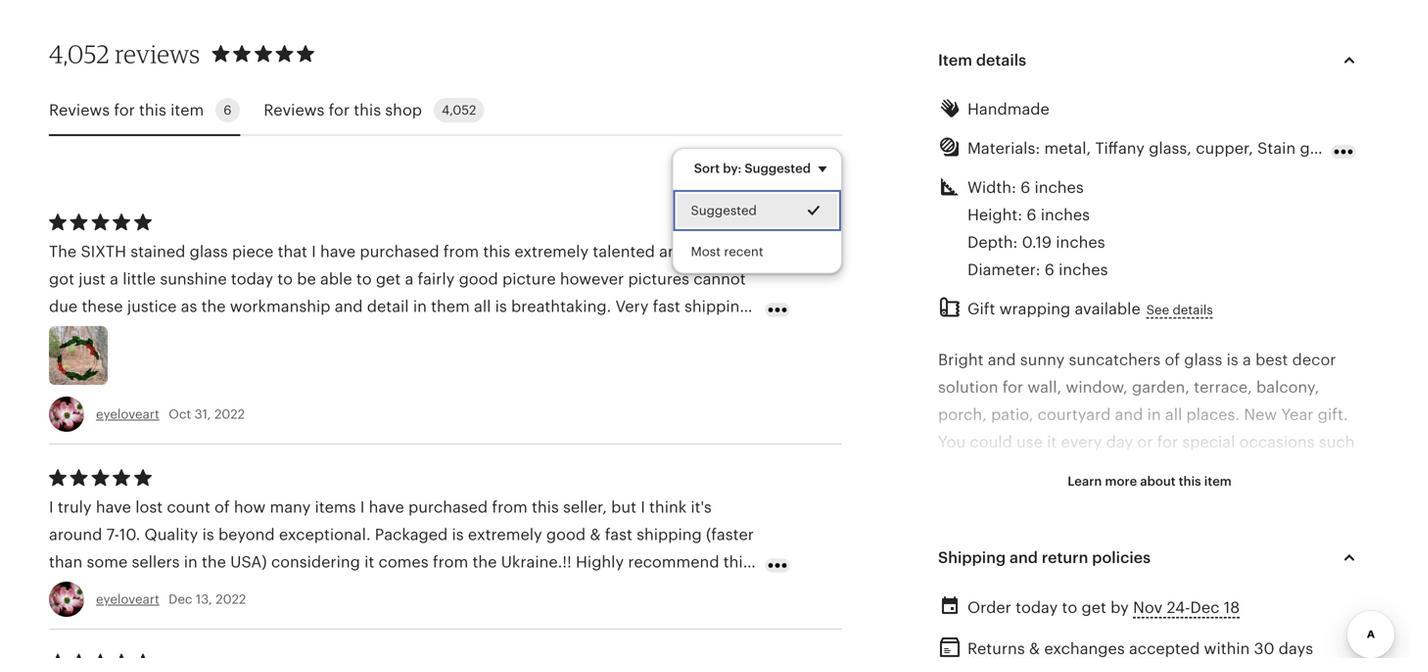 Task type: locate. For each thing, give the bounding box(es) containing it.
1 horizontal spatial item
[[1169, 625, 1202, 643]]

1 vertical spatial eyeloveart
[[96, 592, 159, 607]]

and right ukraine
[[318, 325, 347, 343]]

eyeloveart link left oct
[[96, 407, 159, 422]]

i right the items at the left bottom of page
[[360, 499, 365, 516]]

for left shop
[[329, 101, 350, 119]]

the
[[49, 243, 77, 261], [939, 625, 966, 643]]

is inside the sixth stained glass piece that i have purchased from this extremely talented artist! i finally got just a little sunshine today to be able to get a fairly good picture however pictures cannot due these justice as the workmanship and detail in them all is breathtaking. very fast shipping especially coming from the ukraine and packaged very well. thank you for everything! 🎄💖
[[495, 298, 507, 316]]

seller,
[[563, 499, 607, 516]]

of
[[1165, 351, 1181, 369], [215, 499, 230, 516]]

1 vertical spatial purchased
[[409, 499, 488, 516]]

2 vertical spatial all
[[181, 581, 198, 599]]

1 horizontal spatial have
[[320, 243, 356, 261]]

1 horizontal spatial good
[[547, 526, 586, 544]]

0 vertical spatial 2022
[[215, 407, 245, 422]]

today inside the sixth stained glass piece that i have purchased from this extremely talented artist! i finally got just a little sunshine today to be able to get a fairly good picture however pictures cannot due these justice as the workmanship and detail in them all is breathtaking. very fast shipping especially coming from the ukraine and packaged very well. thank you for everything! 🎄💖
[[231, 270, 273, 288]]

i right but
[[641, 499, 645, 516]]

and
[[335, 298, 363, 316], [318, 325, 347, 343], [988, 351, 1017, 369], [1115, 406, 1144, 424], [1036, 461, 1065, 478], [1010, 549, 1039, 567]]

of left how on the left bottom of page
[[215, 499, 230, 516]]

1 vertical spatial tiffany
[[1251, 625, 1301, 643]]

item details
[[939, 51, 1027, 69]]

today down piece at top
[[231, 270, 273, 288]]

in left them
[[413, 298, 427, 316]]

this down nov
[[1137, 625, 1165, 643]]

0 horizontal spatial tiffany
[[1096, 139, 1145, 157]]

by
[[1111, 599, 1130, 617]]

dec left 18
[[1191, 599, 1220, 617]]

2022 for eyeloveart dec 13, 2022
[[216, 592, 246, 607]]

every
[[1062, 433, 1103, 451]]

i right artist!
[[707, 243, 711, 261]]

0 vertical spatial of
[[1165, 351, 1181, 369]]

most
[[691, 245, 721, 260]]

to down such
[[1315, 461, 1331, 478]]

shipping inside the sixth stained glass piece that i have purchased from this extremely talented artist! i finally got just a little sunshine today to be able to get a fairly good picture however pictures cannot due these justice as the workmanship and detail in them all is breathtaking. very fast shipping especially coming from the ukraine and packaged very well. thank you for everything! 🎄💖
[[685, 298, 750, 316]]

to up used on the bottom right of page
[[1063, 599, 1078, 617]]

inches down metal,
[[1035, 179, 1084, 196]]

i
[[312, 243, 316, 261], [707, 243, 711, 261], [49, 499, 54, 516], [360, 499, 365, 516], [641, 499, 645, 516]]

purchased up packaged
[[409, 499, 488, 516]]

0 horizontal spatial suncatchers
[[973, 543, 1065, 561]]

the inside the sixth stained glass piece that i have purchased from this extremely talented artist! i finally got just a little sunshine today to be able to get a fairly good picture however pictures cannot due these justice as the workmanship and detail in them all is breathtaking. very fast shipping especially coming from the ukraine and packaged very well. thank you for everything! 🎄💖
[[49, 243, 77, 261]]

can
[[1069, 543, 1096, 561]]

this inside the sixth stained glass piece that i have purchased from this extremely talented artist! i finally got just a little sunshine today to be able to get a fairly good picture however pictures cannot due these justice as the workmanship and detail in them all is breathtaking. very fast shipping especially coming from the ukraine and packaged very well. thank you for everything! 🎄💖
[[483, 243, 511, 261]]

as inside bright and sunny suncatchers of glass is a best decor solution for wall, window, garden, terrace, balcony, porch, patio, courtyard and in all places. new year gift. you could use it every day or for special occasions such as weddings and birthday. your gests never going to forget this.
[[939, 461, 955, 478]]

1 vertical spatial it
[[365, 553, 375, 571]]

have inside the sixth stained glass piece that i have purchased from this extremely talented artist! i finally got just a little sunshine today to be able to get a fairly good picture however pictures cannot due these justice as the workmanship and detail in them all is breathtaking. very fast shipping especially coming from the ukraine and packaged very well. thank you for everything! 🎄💖
[[320, 243, 356, 261]]

going
[[1268, 461, 1311, 478]]

1 vertical spatial as
[[939, 461, 955, 478]]

the left returns at the right
[[939, 625, 966, 643]]

days
[[1279, 640, 1314, 658]]

2022 for eyeloveart oct 31, 2022
[[215, 407, 245, 422]]

0 vertical spatial suncatchers
[[1069, 351, 1161, 369]]

of inside bright and sunny suncatchers of glass is a best decor solution for wall, window, garden, terrace, balcony, porch, patio, courtyard and in all places. new year gift. you could use it every day or for special occasions such as weddings and birthday. your gests never going to forget this.
[[1165, 351, 1181, 369]]

shipping down cannot
[[685, 298, 750, 316]]

it right use
[[1047, 433, 1057, 451]]

as inside the sixth stained glass piece that i have purchased from this extremely talented artist! i finally got just a little sunshine today to be able to get a fairly good picture however pictures cannot due these justice as the workmanship and detail in them all is breathtaking. very fast shipping especially coming from the ukraine and packaged very well. thank you for everything! 🎄💖
[[181, 298, 197, 316]]

from up fairly
[[444, 243, 479, 261]]

0 horizontal spatial the
[[49, 243, 77, 261]]

1 horizontal spatial it
[[1047, 433, 1057, 451]]

1 horizontal spatial today
[[1016, 599, 1058, 617]]

good up them
[[459, 270, 498, 288]]

shipping down think
[[637, 526, 702, 544]]

decor
[[1293, 351, 1337, 369]]

is inside the method used to make this item is the tiffany stained glass method.
[[1206, 625, 1218, 643]]

nice
[[1171, 543, 1203, 561]]

occasions
[[1240, 433, 1315, 451]]

fast inside the sixth stained glass piece that i have purchased from this extremely talented artist! i finally got just a little sunshine today to be able to get a fairly good picture however pictures cannot due these justice as the workmanship and detail in them all is breathtaking. very fast shipping especially coming from the ukraine and packaged very well. thank you for everything! 🎄💖
[[653, 298, 681, 316]]

1 vertical spatial 4,052
[[442, 103, 477, 118]]

1 vertical spatial suggested
[[691, 203, 757, 218]]

1 reviews from the left
[[49, 101, 110, 119]]

very
[[616, 298, 649, 316]]

stained up little
[[130, 243, 186, 261]]

the inside the method used to make this item is the tiffany stained glass method.
[[939, 625, 966, 643]]

1 horizontal spatial get
[[1082, 599, 1107, 617]]

1 vertical spatial stained
[[1305, 625, 1360, 643]]

day
[[1107, 433, 1134, 451]]

that
[[278, 243, 308, 261]]

as down "you"
[[939, 461, 955, 478]]

all up 'well.'
[[474, 298, 491, 316]]

0 vertical spatial be
[[297, 270, 316, 288]]

2 eyeloveart link from the top
[[96, 592, 159, 607]]

0 horizontal spatial be
[[297, 270, 316, 288]]

able
[[320, 270, 352, 288]]

reviews
[[115, 39, 200, 69]]

2022 right "13,"
[[216, 592, 246, 607]]

as down sunshine at top left
[[181, 298, 197, 316]]

inches up gift wrapping available see details in the right top of the page
[[1059, 261, 1109, 279]]

glass right stain
[[1301, 139, 1339, 157]]

of up garden,
[[1165, 351, 1181, 369]]

0 vertical spatial suggested
[[745, 161, 811, 176]]

item inside the method used to make this item is the tiffany stained glass method.
[[1169, 625, 1202, 643]]

1 horizontal spatial the
[[939, 625, 966, 643]]

purchased
[[360, 243, 439, 261], [409, 499, 488, 516]]

in right bless
[[203, 581, 216, 599]]

ukraine,
[[249, 581, 311, 599]]

2 horizontal spatial item
[[1205, 474, 1232, 489]]

however
[[560, 270, 624, 288]]

1 horizontal spatial fast
[[653, 298, 681, 316]]

good
[[459, 270, 498, 288], [547, 526, 586, 544]]

1 vertical spatial details
[[1173, 303, 1214, 317]]

tab list containing reviews for this item
[[49, 86, 843, 136]]

1 vertical spatial all
[[1166, 406, 1183, 424]]

2 reviews from the left
[[264, 101, 325, 119]]

0 vertical spatial 4,052
[[49, 39, 110, 69]]

& inside and suncatchers can also be a nice present to relatives & friends.
[[939, 571, 950, 588]]

this right the about
[[1179, 474, 1202, 489]]

1 horizontal spatial tiffany
[[1251, 625, 1301, 643]]

for
[[114, 101, 135, 119], [329, 101, 350, 119], [584, 325, 605, 343], [1003, 379, 1024, 396], [1158, 433, 1179, 451]]

a right just
[[110, 270, 119, 288]]

1 horizontal spatial reviews
[[264, 101, 325, 119]]

1 eyeloveart link from the top
[[96, 407, 159, 422]]

well.
[[465, 325, 500, 343]]

0 vertical spatial eyeloveart link
[[96, 407, 159, 422]]

and left return
[[1010, 549, 1039, 567]]

0 vertical spatial eyeloveart
[[96, 407, 159, 422]]

stained
[[130, 243, 186, 261], [1305, 625, 1360, 643]]

purchased up fairly
[[360, 243, 439, 261]]

0 vertical spatial the
[[49, 243, 77, 261]]

item down nov 24-dec 18 button
[[1169, 625, 1202, 643]]

to
[[278, 270, 293, 288], [356, 270, 372, 288], [1315, 461, 1331, 478], [1268, 543, 1284, 561], [1063, 599, 1078, 617], [1074, 625, 1089, 643]]

patio,
[[992, 406, 1034, 424]]

menu
[[673, 148, 843, 274]]

returns
[[968, 640, 1026, 658]]

weddings
[[959, 461, 1032, 478]]

fast down pictures at the top of page
[[653, 298, 681, 316]]

get left by at right bottom
[[1082, 599, 1107, 617]]

1 vertical spatial shipping
[[637, 526, 702, 544]]

eyeloveart link for eyeloveart dec 13, 2022
[[96, 592, 159, 607]]

all down garden,
[[1166, 406, 1183, 424]]

1 horizontal spatial suncatchers
[[1069, 351, 1161, 369]]

1 horizontal spatial as
[[939, 461, 955, 478]]

eyeloveart left oct
[[96, 407, 159, 422]]

wrapping
[[1000, 300, 1071, 318]]

0 vertical spatial today
[[231, 270, 273, 288]]

garden,
[[1133, 379, 1190, 396]]

extremely
[[515, 243, 589, 261], [468, 526, 542, 544]]

your
[[1139, 461, 1173, 478]]

the for the sixth stained glass piece that i have purchased from this extremely talented artist! i finally got just a little sunshine today to be able to get a fairly good picture however pictures cannot due these justice as the workmanship and detail in them all is breathtaking. very fast shipping especially coming from the ukraine and packaged very well. thank you for everything! 🎄💖
[[49, 243, 77, 261]]

1 horizontal spatial 4,052
[[442, 103, 477, 118]]

a left fairly
[[405, 270, 414, 288]]

fast down but
[[605, 526, 633, 544]]

the left ukraine
[[229, 325, 253, 343]]

1 horizontal spatial stained
[[1305, 625, 1360, 643]]

0 vertical spatial tiffany
[[1096, 139, 1145, 157]]

the sixth stained glass piece that i have purchased from this extremely talented artist! i finally got just a little sunshine today to be able to get a fairly good picture however pictures cannot due these justice as the workmanship and detail in them all is breathtaking. very fast shipping especially coming from the ukraine and packaged very well. thank you for everything! 🎄💖
[[49, 243, 760, 343]]

get up detail at the top left of the page
[[376, 270, 401, 288]]

& right praying at the left
[[427, 581, 438, 599]]

purchased inside the sixth stained glass piece that i have purchased from this extremely talented artist! i finally got just a little sunshine today to be able to get a fairly good picture however pictures cannot due these justice as the workmanship and detail in them all is breathtaking. very fast shipping especially coming from the ukraine and packaged very well. thank you for everything! 🎄💖
[[360, 243, 439, 261]]

from up the ukraine.!!
[[492, 499, 528, 516]]

0 horizontal spatial as
[[181, 298, 197, 316]]

in inside the sixth stained glass piece that i have purchased from this extremely talented artist! i finally got just a little sunshine today to be able to get a fairly good picture however pictures cannot due these justice as the workmanship and detail in them all is breathtaking. very fast shipping especially coming from the ukraine and packaged very well. thank you for everything! 🎄💖
[[413, 298, 427, 316]]

0 horizontal spatial get
[[376, 270, 401, 288]]

window,
[[1066, 379, 1128, 396]]

these
[[82, 298, 123, 316]]

1 vertical spatial suncatchers
[[973, 543, 1065, 561]]

0 vertical spatial stained
[[130, 243, 186, 261]]

this inside the method used to make this item is the tiffany stained glass method.
[[1137, 625, 1165, 643]]

🎄💖
[[699, 325, 730, 343]]

reviews
[[49, 101, 110, 119], [264, 101, 325, 119]]

0 horizontal spatial all
[[181, 581, 198, 599]]

solution
[[939, 379, 999, 396]]

0 horizontal spatial item
[[171, 101, 204, 119]]

is
[[495, 298, 507, 316], [1227, 351, 1239, 369], [202, 526, 214, 544], [452, 526, 464, 544], [350, 581, 362, 599], [1206, 625, 1218, 643]]

shipping inside the i truly have lost count of how many items i have purchased from this seller, but i think it's around 7-10. quality is beyond exceptional. packaged is extremely good & fast shipping (faster than some sellers in the usa) considering it comes from the ukraine.!! highly recommend this seller. (god bless all in the ukraine, usa is praying & standing behind you.)  💛💙💛💙 💖
[[637, 526, 702, 544]]

shipping and return policies button
[[921, 535, 1380, 582]]

details inside dropdown button
[[977, 51, 1027, 69]]

1 horizontal spatial all
[[474, 298, 491, 316]]

purchased inside the i truly have lost count of how many items i have purchased from this seller, but i think it's around 7-10. quality is beyond exceptional. packaged is extremely good & fast shipping (faster than some sellers in the usa) considering it comes from the ukraine.!! highly recommend this seller. (god bless all in the ukraine, usa is praying & standing behind you.)  💛💙💛💙 💖
[[409, 499, 488, 516]]

0 horizontal spatial 4,052
[[49, 39, 110, 69]]

0 vertical spatial fast
[[653, 298, 681, 316]]

tiffany
[[1096, 139, 1145, 157], [1251, 625, 1301, 643]]

item down 'special'
[[1205, 474, 1232, 489]]

returns & exchanges accepted within 30 days
[[968, 640, 1314, 658]]

today
[[231, 270, 273, 288], [1016, 599, 1058, 617]]

6
[[224, 103, 232, 118], [1021, 179, 1031, 196], [1027, 206, 1037, 224], [1045, 261, 1055, 279]]

all
[[474, 298, 491, 316], [1166, 406, 1183, 424], [181, 581, 198, 599]]

the up the got
[[49, 243, 77, 261]]

0 horizontal spatial details
[[977, 51, 1027, 69]]

sort by: suggested button
[[680, 148, 849, 189]]

suncatchers up "friends."
[[973, 543, 1065, 561]]

sellers
[[132, 553, 180, 571]]

1 horizontal spatial details
[[1173, 303, 1214, 317]]

1 vertical spatial extremely
[[468, 526, 542, 544]]

be right 'also'
[[1135, 543, 1154, 561]]

0 horizontal spatial of
[[215, 499, 230, 516]]

good down seller, on the left
[[547, 526, 586, 544]]

to right able
[[356, 270, 372, 288]]

than
[[49, 553, 83, 571]]

extremely inside the sixth stained glass piece that i have purchased from this extremely talented artist! i finally got just a little sunshine today to be able to get a fairly good picture however pictures cannot due these justice as the workmanship and detail in them all is breathtaking. very fast shipping especially coming from the ukraine and packaged very well. thank you for everything! 🎄💖
[[515, 243, 589, 261]]

talented
[[593, 243, 655, 261]]

0 horizontal spatial good
[[459, 270, 498, 288]]

get inside the sixth stained glass piece that i have purchased from this extremely talented artist! i finally got just a little sunshine today to be able to get a fairly good picture however pictures cannot due these justice as the workmanship and detail in them all is breathtaking. very fast shipping especially coming from the ukraine and packaged very well. thank you for everything! 🎄💖
[[376, 270, 401, 288]]

4,052 inside tab list
[[442, 103, 477, 118]]

0 vertical spatial shipping
[[685, 298, 750, 316]]

2 horizontal spatial have
[[369, 499, 404, 516]]

some
[[87, 553, 128, 571]]

1 vertical spatial fast
[[605, 526, 633, 544]]

returns & exchanges accepted button
[[968, 634, 1201, 658]]

got
[[49, 270, 74, 288]]

2 vertical spatial item
[[1169, 625, 1202, 643]]

0 vertical spatial purchased
[[360, 243, 439, 261]]

lost
[[135, 499, 163, 516]]

tab list
[[49, 86, 843, 136]]

details inside gift wrapping available see details
[[1173, 303, 1214, 317]]

0 horizontal spatial stained
[[130, 243, 186, 261]]

extremely up the ukraine.!!
[[468, 526, 542, 544]]

the for the method used to make this item is the tiffany stained glass method.
[[939, 625, 966, 643]]

0 vertical spatial get
[[376, 270, 401, 288]]

0 vertical spatial extremely
[[515, 243, 589, 261]]

suggested up the most recent
[[691, 203, 757, 218]]

reviews for reviews for this item
[[49, 101, 110, 119]]

1 vertical spatial eyeloveart link
[[96, 592, 159, 607]]

1 vertical spatial be
[[1135, 543, 1154, 561]]

is down nov 24-dec 18 button
[[1206, 625, 1218, 643]]

have up able
[[320, 243, 356, 261]]

2 eyeloveart from the top
[[96, 592, 159, 607]]

1 horizontal spatial be
[[1135, 543, 1154, 561]]

this left seller, on the left
[[532, 499, 559, 516]]

it left comes
[[365, 553, 375, 571]]

suggested button
[[674, 190, 842, 232]]

glass up terrace,
[[1185, 351, 1223, 369]]

0 horizontal spatial reviews
[[49, 101, 110, 119]]

to right used on the bottom right of page
[[1074, 625, 1089, 643]]

be left able
[[297, 270, 316, 288]]

of inside the i truly have lost count of how many items i have purchased from this seller, but i think it's around 7-10. quality is beyond exceptional. packaged is extremely good & fast shipping (faster than some sellers in the usa) considering it comes from the ukraine.!! highly recommend this seller. (god bless all in the ukraine, usa is praying & standing behind you.)  💛💙💛💙 💖
[[215, 499, 230, 516]]

13,
[[196, 592, 212, 607]]

& down the and
[[939, 571, 950, 588]]

eyeloveart down some in the bottom of the page
[[96, 592, 159, 607]]

exceptional.
[[279, 526, 371, 544]]

1 vertical spatial 2022
[[216, 592, 246, 607]]

comes
[[379, 553, 429, 571]]

finally
[[715, 243, 760, 261]]

eyeloveart for eyeloveart oct 31, 2022
[[96, 407, 159, 422]]

24-
[[1167, 599, 1191, 617]]

suncatchers inside and suncatchers can also be a nice present to relatives & friends.
[[973, 543, 1065, 561]]

workmanship
[[230, 298, 331, 316]]

most recent
[[691, 245, 764, 260]]

ukraine
[[257, 325, 314, 343]]

item inside learn more about this item dropdown button
[[1205, 474, 1232, 489]]

in down garden,
[[1148, 406, 1162, 424]]

relatives
[[1288, 543, 1351, 561]]

suncatchers inside bright and sunny suncatchers of glass is a best decor solution for wall, window, garden, terrace, balcony, porch, patio, courtyard and in all places. new year gift. you could use it every day or for special occasions such as weddings and birthday. your gests never going to forget this.
[[1069, 351, 1161, 369]]

this up picture
[[483, 243, 511, 261]]

all inside the i truly have lost count of how many items i have purchased from this seller, but i think it's around 7-10. quality is beyond exceptional. packaged is extremely good & fast shipping (faster than some sellers in the usa) considering it comes from the ukraine.!! highly recommend this seller. (god bless all in the ukraine, usa is praying & standing behind you.)  💛💙💛💙 💖
[[181, 581, 198, 599]]

1 vertical spatial of
[[215, 499, 230, 516]]

0 vertical spatial item
[[171, 101, 204, 119]]

for right you
[[584, 325, 605, 343]]

count
[[167, 499, 210, 516]]

0 horizontal spatial today
[[231, 270, 273, 288]]

it inside the i truly have lost count of how many items i have purchased from this seller, but i think it's around 7-10. quality is beyond exceptional. packaged is extremely good & fast shipping (faster than some sellers in the usa) considering it comes from the ukraine.!! highly recommend this seller. (god bless all in the ukraine, usa is praying & standing behind you.)  💛💙💛💙 💖
[[365, 553, 375, 571]]

is up terrace,
[[1227, 351, 1239, 369]]

piece
[[232, 243, 274, 261]]

inches up 0.19
[[1041, 206, 1091, 224]]

1 horizontal spatial of
[[1165, 351, 1181, 369]]

considering
[[271, 553, 360, 571]]

extremely inside the i truly have lost count of how many items i have purchased from this seller, but i think it's around 7-10. quality is beyond exceptional. packaged is extremely good & fast shipping (faster than some sellers in the usa) considering it comes from the ukraine.!! highly recommend this seller. (god bless all in the ukraine, usa is praying & standing behind you.)  💛💙💛💙 💖
[[468, 526, 542, 544]]

from up standing
[[433, 553, 469, 571]]

gift
[[968, 300, 996, 318]]

artist!
[[659, 243, 702, 261]]

i right "that"
[[312, 243, 316, 261]]

0 vertical spatial as
[[181, 298, 197, 316]]

1 eyeloveart from the top
[[96, 407, 159, 422]]

be inside the sixth stained glass piece that i have purchased from this extremely talented artist! i finally got just a little sunshine today to be able to get a fairly good picture however pictures cannot due these justice as the workmanship and detail in them all is breathtaking. very fast shipping especially coming from the ukraine and packaged very well. thank you for everything! 🎄💖
[[297, 270, 316, 288]]

0 horizontal spatial have
[[96, 499, 131, 516]]

method.
[[981, 653, 1044, 658]]

1 vertical spatial good
[[547, 526, 586, 544]]

handmade
[[968, 100, 1050, 118]]

stained right 30
[[1305, 625, 1360, 643]]

this left shop
[[354, 101, 381, 119]]

the left usa)
[[202, 553, 226, 571]]

have up packaged
[[369, 499, 404, 516]]

4,052 right shop
[[442, 103, 477, 118]]

suggested right the by:
[[745, 161, 811, 176]]

2 horizontal spatial all
[[1166, 406, 1183, 424]]

1 vertical spatial the
[[939, 625, 966, 643]]

tiffany left the 'glass,'
[[1096, 139, 1145, 157]]

0 horizontal spatial fast
[[605, 526, 633, 544]]

this down (faster at the bottom right of the page
[[724, 553, 751, 571]]

glass down method
[[939, 653, 977, 658]]

to right present
[[1268, 543, 1284, 561]]

good for ukraine.!!
[[547, 526, 586, 544]]

for right or
[[1158, 433, 1179, 451]]

1 vertical spatial get
[[1082, 599, 1107, 617]]

1 vertical spatial item
[[1205, 474, 1232, 489]]

new
[[1245, 406, 1278, 424]]

dec left "13,"
[[169, 592, 193, 607]]

0 vertical spatial good
[[459, 270, 498, 288]]

0 horizontal spatial it
[[365, 553, 375, 571]]

0 vertical spatial details
[[977, 51, 1027, 69]]

suggested inside button
[[691, 203, 757, 218]]

to inside the method used to make this item is the tiffany stained glass method.
[[1074, 625, 1089, 643]]

a left nice
[[1158, 543, 1167, 561]]

good inside the i truly have lost count of how many items i have purchased from this seller, but i think it's around 7-10. quality is beyond exceptional. packaged is extremely good & fast shipping (faster than some sellers in the usa) considering it comes from the ukraine.!! highly recommend this seller. (god bless all in the ukraine, usa is praying & standing behind you.)  💛💙💛💙 💖
[[547, 526, 586, 544]]

quality
[[145, 526, 198, 544]]

all inside the sixth stained glass piece that i have purchased from this extremely talented artist! i finally got just a little sunshine today to be able to get a fairly good picture however pictures cannot due these justice as the workmanship and detail in them all is breathtaking. very fast shipping especially coming from the ukraine and packaged very well. thank you for everything! 🎄💖
[[474, 298, 491, 316]]

today up used on the bottom right of page
[[1016, 599, 1058, 617]]

details right see
[[1173, 303, 1214, 317]]

usa
[[315, 581, 346, 599]]

in down quality at the bottom left of the page
[[184, 553, 198, 571]]

0 vertical spatial it
[[1047, 433, 1057, 451]]

ukraine.!!
[[501, 553, 572, 571]]

0 vertical spatial all
[[474, 298, 491, 316]]

extremely up picture
[[515, 243, 589, 261]]

good inside the sixth stained glass piece that i have purchased from this extremely talented artist! i finally got just a little sunshine today to be able to get a fairly good picture however pictures cannot due these justice as the workmanship and detail in them all is breathtaking. very fast shipping especially coming from the ukraine and packaged very well. thank you for everything! 🎄💖
[[459, 270, 498, 288]]

fast inside the i truly have lost count of how many items i have purchased from this seller, but i think it's around 7-10. quality is beyond exceptional. packaged is extremely good & fast shipping (faster than some sellers in the usa) considering it comes from the ukraine.!! highly recommend this seller. (god bless all in the ukraine, usa is praying & standing behind you.)  💛💙💛💙 💖
[[605, 526, 633, 544]]



Task type: describe. For each thing, give the bounding box(es) containing it.
such
[[1320, 433, 1355, 451]]

justice
[[127, 298, 177, 316]]

exchanges
[[1045, 640, 1125, 658]]

1 horizontal spatial dec
[[1191, 599, 1220, 617]]

best
[[1256, 351, 1289, 369]]

& right returns at the right
[[1030, 640, 1041, 658]]

18
[[1224, 599, 1241, 617]]

sixth
[[81, 243, 126, 261]]

just
[[79, 270, 106, 288]]

glass inside the sixth stained glass piece that i have purchased from this extremely talented artist! i finally got just a little sunshine today to be able to get a fairly good picture however pictures cannot due these justice as the workmanship and detail in them all is breathtaking. very fast shipping especially coming from the ukraine and packaged very well. thank you for everything! 🎄💖
[[190, 243, 228, 261]]

depth:
[[968, 234, 1018, 251]]

tiffany inside the method used to make this item is the tiffany stained glass method.
[[1251, 625, 1301, 643]]

for inside the sixth stained glass piece that i have purchased from this extremely talented artist! i finally got just a little sunshine today to be able to get a fairly good picture however pictures cannot due these justice as the workmanship and detail in them all is breathtaking. very fast shipping especially coming from the ukraine and packaged very well. thank you for everything! 🎄💖
[[584, 325, 605, 343]]

eyeloveart for eyeloveart dec 13, 2022
[[96, 592, 159, 607]]

and
[[939, 543, 969, 561]]

for up patio,
[[1003, 379, 1024, 396]]

order
[[968, 599, 1012, 617]]

use
[[1017, 433, 1043, 451]]

oct
[[169, 407, 191, 422]]

eyeloveart oct 31, 2022
[[96, 407, 245, 422]]

glass inside the method used to make this item is the tiffany stained glass method.
[[939, 653, 977, 658]]

eyeloveart link for eyeloveart oct 31, 2022
[[96, 407, 159, 422]]

this down "reviews"
[[139, 101, 166, 119]]

menu containing suggested
[[673, 148, 843, 274]]

breathtaking.
[[511, 298, 612, 316]]

more
[[1106, 474, 1138, 489]]

suggested inside dropdown button
[[745, 161, 811, 176]]

detail
[[367, 298, 409, 316]]

wall,
[[1028, 379, 1062, 396]]

is down the count
[[202, 526, 214, 544]]

and down use
[[1036, 461, 1065, 478]]

standing
[[442, 581, 508, 599]]

this.
[[988, 488, 1020, 506]]

a inside bright and sunny suncatchers of glass is a best decor solution for wall, window, garden, terrace, balcony, porch, patio, courtyard and in all places. new year gift. you could use it every day or for special occasions such as weddings and birthday. your gests never going to forget this.
[[1243, 351, 1252, 369]]

shop
[[385, 101, 422, 119]]

is inside bright and sunny suncatchers of glass is a best decor solution for wall, window, garden, terrace, balcony, porch, patio, courtyard and in all places. new year gift. you could use it every day or for special occasions such as weddings and birthday. your gests never going to forget this.
[[1227, 351, 1239, 369]]

year
[[1282, 406, 1314, 424]]

in inside bright and sunny suncatchers of glass is a best decor solution for wall, window, garden, terrace, balcony, porch, patio, courtyard and in all places. new year gift. you could use it every day or for special occasions such as weddings and birthday. your gests never going to forget this.
[[1148, 406, 1162, 424]]

present
[[1207, 543, 1264, 561]]

30
[[1255, 640, 1275, 658]]

is right packaged
[[452, 526, 464, 544]]

bless
[[138, 581, 177, 599]]

is right usa
[[350, 581, 362, 599]]

be inside and suncatchers can also be a nice present to relatives & friends.
[[1135, 543, 1154, 561]]

most recent button
[[674, 232, 842, 273]]

recent
[[725, 245, 764, 260]]

good for is
[[459, 270, 498, 288]]

return
[[1042, 549, 1089, 567]]

learn more about this item
[[1068, 474, 1232, 489]]

it inside bright and sunny suncatchers of glass is a best decor solution for wall, window, garden, terrace, balcony, porch, patio, courtyard and in all places. new year gift. you could use it every day or for special occasions such as weddings and birthday. your gests never going to forget this.
[[1047, 433, 1057, 451]]

coming
[[128, 325, 185, 343]]

praying
[[366, 581, 423, 599]]

item
[[939, 51, 973, 69]]

everything!
[[610, 325, 695, 343]]

materials:
[[968, 139, 1041, 157]]

stained inside the sixth stained glass piece that i have purchased from this extremely talented artist! i finally got just a little sunshine today to be able to get a fairly good picture however pictures cannot due these justice as the workmanship and detail in them all is breathtaking. very fast shipping especially coming from the ukraine and packaged very well. thank you for everything! 🎄💖
[[130, 243, 186, 261]]

how
[[234, 499, 266, 516]]

4,052 for 4,052
[[442, 103, 477, 118]]

you
[[939, 433, 966, 451]]

or
[[1138, 433, 1154, 451]]

the up standing
[[473, 553, 497, 571]]

make
[[1093, 625, 1133, 643]]

gift.
[[1318, 406, 1349, 424]]

and inside dropdown button
[[1010, 549, 1039, 567]]

stained inside the method used to make this item is the tiffany stained glass method.
[[1305, 625, 1360, 643]]

i truly have lost count of how many items i have purchased from this seller, but i think it's around 7-10. quality is beyond exceptional. packaged is extremely good & fast shipping (faster than some sellers in the usa) considering it comes from the ukraine.!! highly recommend this seller. (god bless all in the ukraine, usa is praying & standing behind you.)  💛💙💛💙 💖
[[49, 499, 754, 599]]

items
[[315, 499, 356, 516]]

eyeloveart dec 13, 2022
[[96, 592, 246, 607]]

nov
[[1134, 599, 1163, 617]]

see
[[1147, 303, 1170, 317]]

places.
[[1187, 406, 1240, 424]]

to inside bright and sunny suncatchers of glass is a best decor solution for wall, window, garden, terrace, balcony, porch, patio, courtyard and in all places. new year gift. you could use it every day or for special occasions such as weddings and birthday. your gests never going to forget this.
[[1315, 461, 1331, 478]]

the right "13,"
[[221, 581, 245, 599]]

& up highly
[[590, 526, 601, 544]]

the method used to make this item is the tiffany stained glass method.
[[939, 625, 1360, 658]]

see details link
[[1147, 301, 1214, 319]]

about
[[1141, 474, 1176, 489]]

porch,
[[939, 406, 987, 424]]

all inside bright and sunny suncatchers of glass is a best decor solution for wall, window, garden, terrace, balcony, porch, patio, courtyard and in all places. new year gift. you could use it every day or for special occasions such as weddings and birthday. your gests never going to forget this.
[[1166, 406, 1183, 424]]

1 vertical spatial today
[[1016, 599, 1058, 617]]

i left truly
[[49, 499, 54, 516]]

and left sunny
[[988, 351, 1017, 369]]

around
[[49, 526, 102, 544]]

reviews for reviews for this shop
[[264, 101, 325, 119]]

order today to get by nov 24-dec 18
[[968, 599, 1241, 617]]

usa)
[[230, 553, 267, 571]]

from right coming
[[189, 325, 225, 343]]

view details of this review photo by eyeloveart image
[[49, 326, 108, 385]]

the inside the method used to make this item is the tiffany stained glass method.
[[1223, 625, 1247, 643]]

fairly
[[418, 270, 455, 288]]

accepted
[[1130, 640, 1201, 658]]

and up day
[[1115, 406, 1144, 424]]

forget
[[939, 488, 984, 506]]

item details button
[[921, 37, 1380, 84]]

cupper,
[[1197, 139, 1254, 157]]

to up workmanship
[[278, 270, 293, 288]]

a inside and suncatchers can also be a nice present to relatives & friends.
[[1158, 543, 1167, 561]]

to inside and suncatchers can also be a nice present to relatives & friends.
[[1268, 543, 1284, 561]]

(faster
[[706, 526, 754, 544]]

nov 24-dec 18 button
[[1134, 593, 1241, 623]]

glass,
[[1149, 139, 1192, 157]]

the down sunshine at top left
[[201, 298, 226, 316]]

used
[[1033, 625, 1069, 643]]

highly
[[576, 553, 624, 571]]

4,052 for 4,052 reviews
[[49, 39, 110, 69]]

this inside dropdown button
[[1179, 474, 1202, 489]]

shipping
[[939, 549, 1006, 567]]

by:
[[723, 161, 742, 176]]

metal,
[[1045, 139, 1092, 157]]

seller.
[[49, 581, 93, 599]]

courtyard
[[1038, 406, 1111, 424]]

bright and sunny suncatchers of glass is a best decor solution for wall, window, garden, terrace, balcony, porch, patio, courtyard and in all places. new year gift. you could use it every day or for special occasions such as weddings and birthday. your gests never going to forget this.
[[939, 351, 1355, 506]]

truly
[[58, 499, 92, 516]]

it's
[[691, 499, 712, 516]]

materials: metal, tiffany glass, cupper, stain glass
[[968, 139, 1339, 157]]

and down able
[[335, 298, 363, 316]]

0 horizontal spatial dec
[[169, 592, 193, 607]]

glass inside bright and sunny suncatchers of glass is a best decor solution for wall, window, garden, terrace, balcony, porch, patio, courtyard and in all places. new year gift. you could use it every day or for special occasions such as weddings and birthday. your gests never going to forget this.
[[1185, 351, 1223, 369]]

could
[[970, 433, 1013, 451]]

friends.
[[954, 571, 1011, 588]]

sunny
[[1021, 351, 1065, 369]]

behind
[[512, 581, 564, 599]]

also
[[1101, 543, 1131, 561]]

inches right 0.19
[[1056, 234, 1106, 251]]

you.)
[[569, 581, 606, 599]]

for down 4,052 reviews
[[114, 101, 135, 119]]



Task type: vqa. For each thing, say whether or not it's contained in the screenshot.
the topmost The
yes



